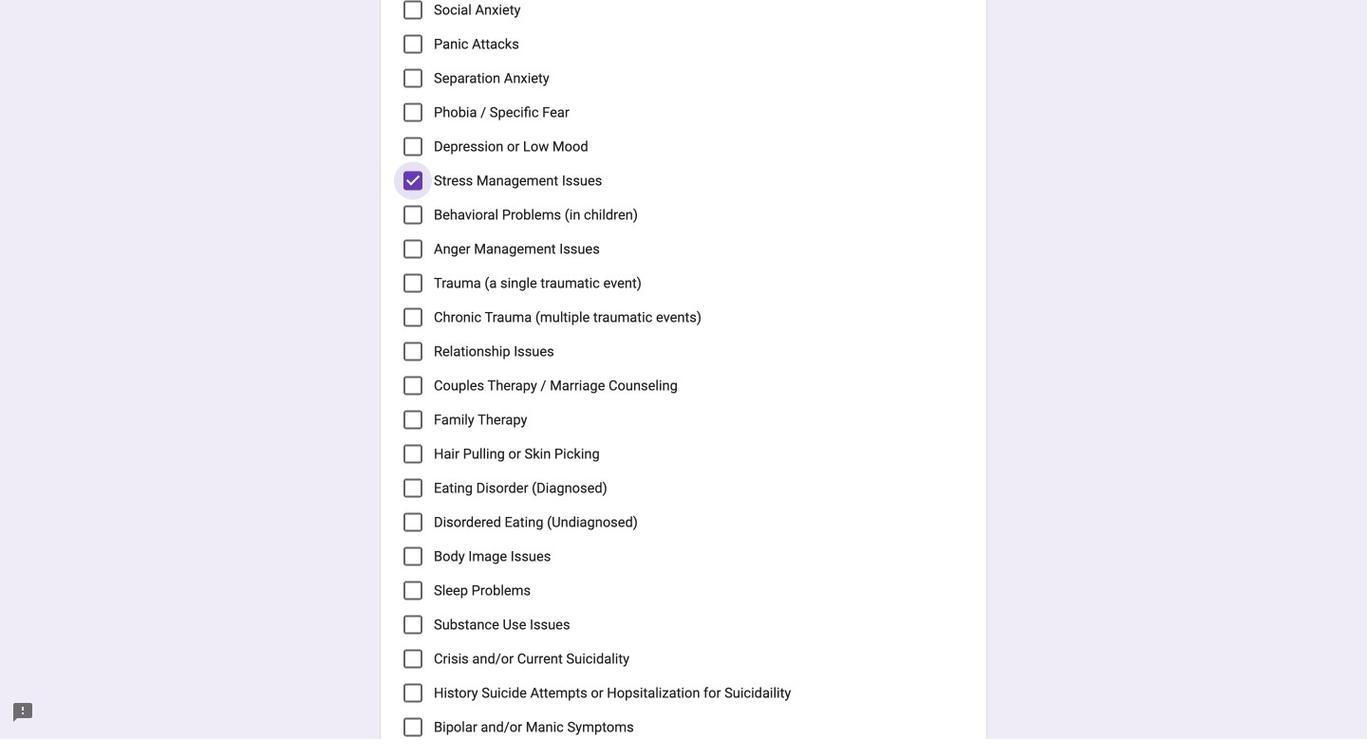 Task type: locate. For each thing, give the bounding box(es) containing it.
separation anxiety image
[[406, 71, 421, 86]]

phobia / specific fear image
[[406, 105, 421, 120]]

body image issues image
[[406, 550, 421, 565]]

chronic trauma (multiple traumatic events) image
[[406, 310, 421, 325]]

disordered eating (undiagnosed) image
[[406, 515, 421, 531]]

couples therapy / marriage counseling image
[[406, 379, 421, 394]]

Phobia / Specific Fear checkbox
[[404, 103, 423, 122]]

Sleep Problems checkbox
[[404, 582, 423, 601]]

stress management issues image
[[404, 172, 423, 191]]

family therapy image
[[406, 413, 421, 428]]

Disordered Eating (Undiagnosed) checkbox
[[404, 514, 423, 533]]

Eating Disorder (Diagnosed) checkbox
[[404, 479, 423, 498]]

behavioral problems (in children) image
[[406, 208, 421, 223]]

Separation Anxiety checkbox
[[404, 69, 423, 88]]

hair pulling or skin picking image
[[406, 447, 421, 462]]



Task type: vqa. For each thing, say whether or not it's contained in the screenshot.
Relationship Issues icon
yes



Task type: describe. For each thing, give the bounding box(es) containing it.
trauma (a single traumatic event) image
[[406, 276, 421, 291]]

Body Image Issues checkbox
[[404, 548, 423, 567]]

Trauma (a single traumatic event) checkbox
[[404, 274, 423, 293]]

History Suicide Attempts or Hopsitalization for Suicidaility checkbox
[[404, 684, 423, 703]]

social anxiety image
[[406, 3, 421, 18]]

Crisis and/or Current Suicidality checkbox
[[404, 650, 423, 669]]

Chronic Trauma (multiple traumatic events) checkbox
[[404, 308, 423, 327]]

Bipolar and/or Manic Symptoms checkbox
[[404, 719, 423, 738]]

Panic Attacks checkbox
[[404, 35, 423, 54]]

report a problem to google image
[[11, 702, 34, 725]]

history suicide attempts or hopsitalization for suicidaility image
[[406, 686, 421, 702]]

relationship issues image
[[406, 344, 421, 360]]

Behavioral Problems (in children) checkbox
[[404, 206, 423, 225]]

depression or low mood image
[[406, 139, 421, 155]]

Family Therapy checkbox
[[404, 411, 423, 430]]

bipolar and/or manic symptoms image
[[406, 721, 421, 736]]

Depression or Low Mood checkbox
[[404, 137, 423, 156]]

anger management issues image
[[406, 242, 421, 257]]

Hair Pulling or Skin Picking checkbox
[[404, 445, 423, 464]]

crisis and/or current suicidality image
[[406, 652, 421, 667]]

eating disorder (diagnosed) image
[[406, 481, 421, 496]]

Substance Use Issues checkbox
[[404, 616, 423, 635]]

Anger Management Issues checkbox
[[404, 240, 423, 259]]

sleep problems image
[[406, 584, 421, 599]]

Relationship Issues checkbox
[[404, 343, 423, 362]]

Couples Therapy / Marriage Counseling checkbox
[[404, 377, 423, 396]]

Stress Management Issues checkbox
[[404, 172, 423, 191]]

panic attacks image
[[406, 37, 421, 52]]

Social Anxiety checkbox
[[404, 1, 423, 20]]

substance use issues image
[[406, 618, 421, 633]]



